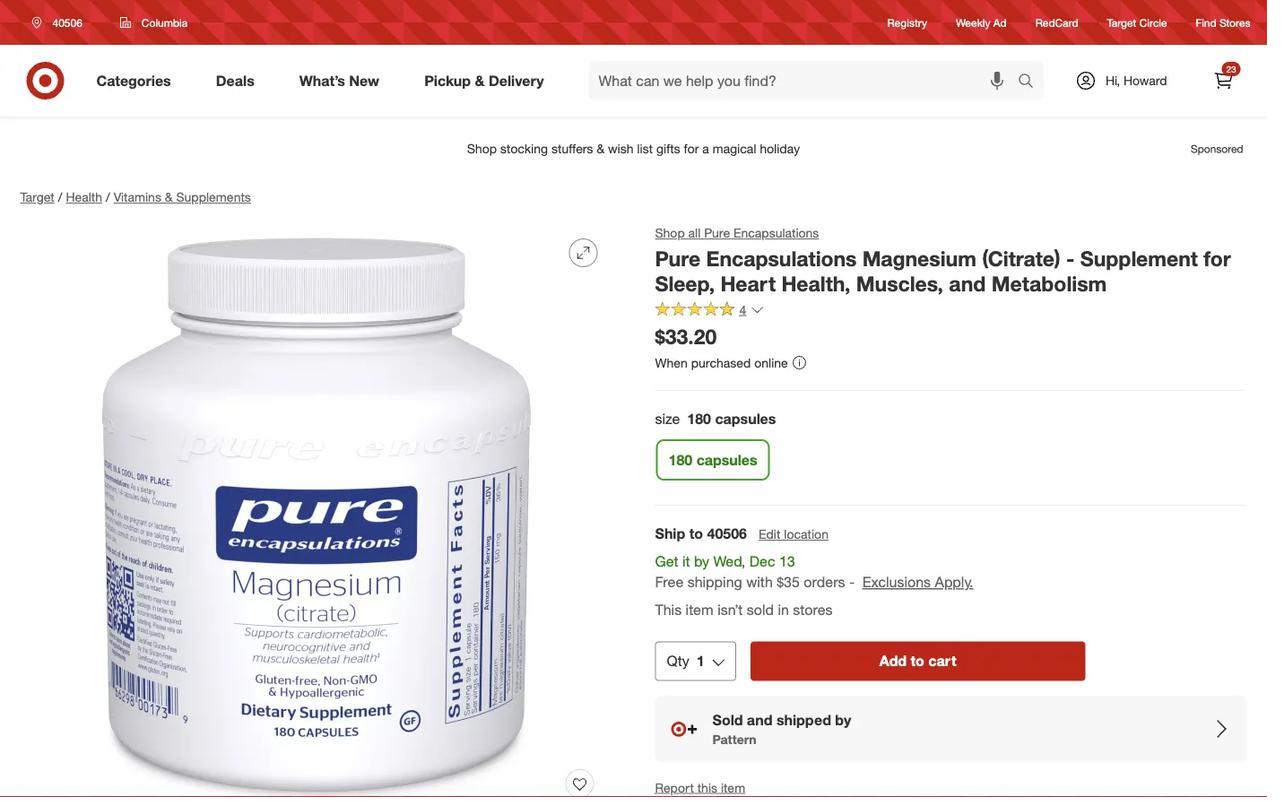 Task type: locate. For each thing, give the bounding box(es) containing it.
1 horizontal spatial item
[[721, 780, 745, 795]]

0 vertical spatial 40506
[[52, 16, 82, 29]]

1 vertical spatial capsules
[[697, 451, 758, 469]]

& right vitamins
[[165, 189, 173, 205]]

- right orders
[[849, 573, 855, 591]]

and up pattern
[[747, 711, 773, 729]]

1 vertical spatial -
[[849, 573, 855, 591]]

0 vertical spatial capsules
[[715, 410, 776, 428]]

hi, howard
[[1106, 73, 1167, 88]]

1 horizontal spatial pure
[[704, 225, 730, 241]]

redcard link
[[1036, 15, 1079, 30]]

& right pickup
[[475, 72, 485, 89]]

fulfillment region
[[655, 524, 1247, 763]]

cart
[[929, 653, 957, 670]]

when purchased online
[[655, 355, 788, 370]]

target left "health"
[[20, 189, 55, 205]]

to
[[689, 525, 703, 543], [911, 653, 925, 670]]

by inside the 'sold and shipped by pattern'
[[835, 711, 851, 729]]

shop all pure encapsulations pure encapsulations magnesium (citrate) - supplement for sleep, heart health, muscles, and metabolism
[[655, 225, 1231, 297]]

1 horizontal spatial &
[[475, 72, 485, 89]]

0 horizontal spatial pure
[[655, 246, 701, 271]]

1 horizontal spatial target
[[1107, 16, 1137, 29]]

1 horizontal spatial by
[[835, 711, 851, 729]]

/ right health link
[[106, 189, 110, 205]]

capsules down the size 180 capsules
[[697, 451, 758, 469]]

encapsulations
[[734, 225, 819, 241], [706, 246, 857, 271]]

circle
[[1140, 16, 1167, 29]]

stores
[[793, 601, 833, 619]]

find stores link
[[1196, 15, 1251, 30]]

180 capsules link
[[657, 440, 769, 480]]

&
[[475, 72, 485, 89], [165, 189, 173, 205]]

supplement
[[1080, 246, 1198, 271]]

by right shipped
[[835, 711, 851, 729]]

target inside target circle link
[[1107, 16, 1137, 29]]

edit
[[759, 526, 781, 542]]

1 vertical spatial target
[[20, 189, 55, 205]]

registry
[[888, 16, 927, 29]]

180 right the size
[[687, 410, 711, 428]]

40506 up wed,
[[707, 525, 747, 543]]

what's
[[299, 72, 345, 89]]

0 horizontal spatial 40506
[[52, 16, 82, 29]]

0 vertical spatial to
[[689, 525, 703, 543]]

group
[[653, 409, 1247, 487]]

pure down "shop"
[[655, 246, 701, 271]]

13
[[779, 553, 795, 570]]

0 horizontal spatial item
[[686, 601, 714, 619]]

capsules up 180 capsules
[[715, 410, 776, 428]]

- inside get it by wed, dec 13 free shipping with $35 orders - exclusions apply.
[[849, 573, 855, 591]]

0 vertical spatial 180
[[687, 410, 711, 428]]

pure right the all
[[704, 225, 730, 241]]

1 vertical spatial and
[[747, 711, 773, 729]]

with
[[746, 573, 773, 591]]

0 horizontal spatial /
[[58, 189, 62, 205]]

0 vertical spatial target
[[1107, 16, 1137, 29]]

columbia button
[[108, 6, 199, 39]]

sold
[[713, 711, 743, 729]]

1 vertical spatial 180
[[669, 451, 693, 469]]

to right add
[[911, 653, 925, 670]]

it
[[682, 553, 690, 570]]

What can we help you find? suggestions appear below search field
[[588, 61, 1022, 100]]

target circle link
[[1107, 15, 1167, 30]]

40506 left columbia dropdown button
[[52, 16, 82, 29]]

0 horizontal spatial &
[[165, 189, 173, 205]]

size 180 capsules
[[655, 410, 776, 428]]

weekly ad link
[[956, 15, 1007, 30]]

by
[[694, 553, 710, 570], [835, 711, 851, 729]]

target circle
[[1107, 16, 1167, 29]]

this
[[655, 601, 682, 619]]

1 horizontal spatial 40506
[[707, 525, 747, 543]]

0 vertical spatial and
[[949, 272, 986, 297]]

1 horizontal spatial to
[[911, 653, 925, 670]]

and down "magnesium"
[[949, 272, 986, 297]]

1 horizontal spatial and
[[949, 272, 986, 297]]

1 vertical spatial item
[[721, 780, 745, 795]]

to right ship
[[689, 525, 703, 543]]

(citrate)
[[982, 246, 1061, 271]]

0 horizontal spatial target
[[20, 189, 55, 205]]

supplements
[[176, 189, 251, 205]]

1 vertical spatial to
[[911, 653, 925, 670]]

weekly
[[956, 16, 991, 29]]

0 horizontal spatial and
[[747, 711, 773, 729]]

to for ship
[[689, 525, 703, 543]]

and
[[949, 272, 986, 297], [747, 711, 773, 729]]

0 vertical spatial -
[[1066, 246, 1075, 271]]

deals
[[216, 72, 254, 89]]

dec
[[750, 553, 775, 570]]

in
[[778, 601, 789, 619]]

redcard
[[1036, 16, 1079, 29]]

target left circle
[[1107, 16, 1137, 29]]

item right this
[[721, 780, 745, 795]]

pure
[[704, 225, 730, 241], [655, 246, 701, 271]]

1 horizontal spatial /
[[106, 189, 110, 205]]

all
[[688, 225, 701, 241]]

1 / from the left
[[58, 189, 62, 205]]

item left isn't
[[686, 601, 714, 619]]

vitamins & supplements link
[[114, 189, 251, 205]]

180 down the size
[[669, 451, 693, 469]]

purchased
[[691, 355, 751, 370]]

0 horizontal spatial to
[[689, 525, 703, 543]]

exclusions
[[862, 573, 931, 591]]

2 / from the left
[[106, 189, 110, 205]]

- up metabolism
[[1066, 246, 1075, 271]]

180
[[687, 410, 711, 428], [669, 451, 693, 469]]

pattern
[[713, 731, 757, 747]]

0 horizontal spatial -
[[849, 573, 855, 591]]

0 vertical spatial by
[[694, 553, 710, 570]]

report
[[655, 780, 694, 795]]

qty 1
[[667, 653, 705, 670]]

/
[[58, 189, 62, 205], [106, 189, 110, 205]]

0 horizontal spatial by
[[694, 553, 710, 570]]

ad
[[994, 16, 1007, 29]]

pickup & delivery
[[424, 72, 544, 89]]

columbia
[[142, 16, 188, 29]]

add to cart button
[[750, 642, 1086, 681]]

muscles,
[[856, 272, 943, 297]]

by right it
[[694, 553, 710, 570]]

/ right the target link
[[58, 189, 62, 205]]

add to cart
[[880, 653, 957, 670]]

to for add
[[911, 653, 925, 670]]

and inside the 'sold and shipped by pattern'
[[747, 711, 773, 729]]

1 horizontal spatial -
[[1066, 246, 1075, 271]]

shipped
[[777, 711, 831, 729]]

and inside shop all pure encapsulations pure encapsulations magnesium (citrate) - supplement for sleep, heart health, muscles, and metabolism
[[949, 272, 986, 297]]

4
[[739, 302, 746, 317]]

by inside get it by wed, dec 13 free shipping with $35 orders - exclusions apply.
[[694, 553, 710, 570]]

report this item
[[655, 780, 745, 795]]

target
[[1107, 16, 1137, 29], [20, 189, 55, 205]]

health
[[66, 189, 102, 205]]

- inside shop all pure encapsulations pure encapsulations magnesium (citrate) - supplement for sleep, heart health, muscles, and metabolism
[[1066, 246, 1075, 271]]

isn't
[[718, 601, 743, 619]]

exclusions apply. link
[[862, 573, 974, 591]]

to inside button
[[911, 653, 925, 670]]

weekly ad
[[956, 16, 1007, 29]]

0 vertical spatial item
[[686, 601, 714, 619]]

1 vertical spatial by
[[835, 711, 851, 729]]

0 vertical spatial pure
[[704, 225, 730, 241]]

1 vertical spatial 40506
[[707, 525, 747, 543]]

search
[[1010, 74, 1053, 91]]

-
[[1066, 246, 1075, 271], [849, 573, 855, 591]]



Task type: describe. For each thing, give the bounding box(es) containing it.
free
[[655, 573, 684, 591]]

wed,
[[714, 553, 746, 570]]

0 vertical spatial encapsulations
[[734, 225, 819, 241]]

metabolism
[[992, 272, 1107, 297]]

this item isn't sold in stores
[[655, 601, 833, 619]]

edit location
[[759, 526, 829, 542]]

shipping
[[688, 573, 742, 591]]

what's new
[[299, 72, 380, 89]]

pickup & delivery link
[[409, 61, 566, 100]]

sleep,
[[655, 272, 715, 297]]

180 capsules
[[669, 451, 758, 469]]

what's new link
[[284, 61, 402, 100]]

pickup
[[424, 72, 471, 89]]

new
[[349, 72, 380, 89]]

get it by wed, dec 13 free shipping with $35 orders - exclusions apply.
[[655, 553, 974, 591]]

1 vertical spatial pure
[[655, 246, 701, 271]]

report this item button
[[655, 779, 745, 797]]

ship
[[655, 525, 685, 543]]

0 vertical spatial &
[[475, 72, 485, 89]]

find stores
[[1196, 16, 1251, 29]]

4 link
[[655, 301, 764, 322]]

deals link
[[201, 61, 277, 100]]

find
[[1196, 16, 1217, 29]]

this
[[697, 780, 718, 795]]

target for target / health / vitamins & supplements
[[20, 189, 55, 205]]

23
[[1226, 63, 1236, 74]]

1 vertical spatial encapsulations
[[706, 246, 857, 271]]

qty
[[667, 653, 690, 670]]

categories
[[96, 72, 171, 89]]

for
[[1204, 246, 1231, 271]]

40506 button
[[20, 6, 101, 39]]

$35
[[777, 573, 800, 591]]

group containing size
[[653, 409, 1247, 487]]

vitamins
[[114, 189, 161, 205]]

shop
[[655, 225, 685, 241]]

registry link
[[888, 15, 927, 30]]

online
[[754, 355, 788, 370]]

target for target circle
[[1107, 16, 1137, 29]]

magnesium
[[863, 246, 977, 271]]

get
[[655, 553, 678, 570]]

categories link
[[81, 61, 193, 100]]

advertisement region
[[6, 127, 1261, 170]]

sold and shipped by pattern
[[713, 711, 851, 747]]

hi,
[[1106, 73, 1120, 88]]

search button
[[1010, 61, 1053, 104]]

target / health / vitamins & supplements
[[20, 189, 251, 205]]

$33.20
[[655, 324, 717, 349]]

size
[[655, 410, 680, 428]]

health,
[[782, 272, 851, 297]]

target link
[[20, 189, 55, 205]]

stores
[[1220, 16, 1251, 29]]

orders
[[804, 573, 845, 591]]

ship to 40506
[[655, 525, 747, 543]]

location
[[784, 526, 829, 542]]

item inside button
[[721, 780, 745, 795]]

howard
[[1124, 73, 1167, 88]]

delivery
[[489, 72, 544, 89]]

23 link
[[1204, 61, 1244, 100]]

pure encapsulations magnesium (citrate) - supplement for sleep, heart health, muscles, and metabolism, 1 of 3 image
[[20, 224, 612, 797]]

sold
[[747, 601, 774, 619]]

40506 inside fulfillment region
[[707, 525, 747, 543]]

1 vertical spatial &
[[165, 189, 173, 205]]

40506 inside 40506 dropdown button
[[52, 16, 82, 29]]

apply.
[[935, 573, 974, 591]]

when
[[655, 355, 688, 370]]

heart
[[721, 272, 776, 297]]

health link
[[66, 189, 102, 205]]

item inside fulfillment region
[[686, 601, 714, 619]]

edit location button
[[758, 525, 830, 544]]

add
[[880, 653, 907, 670]]

1
[[697, 653, 705, 670]]



Task type: vqa. For each thing, say whether or not it's contained in the screenshot.
THE TARGET within the Target Circle link
yes



